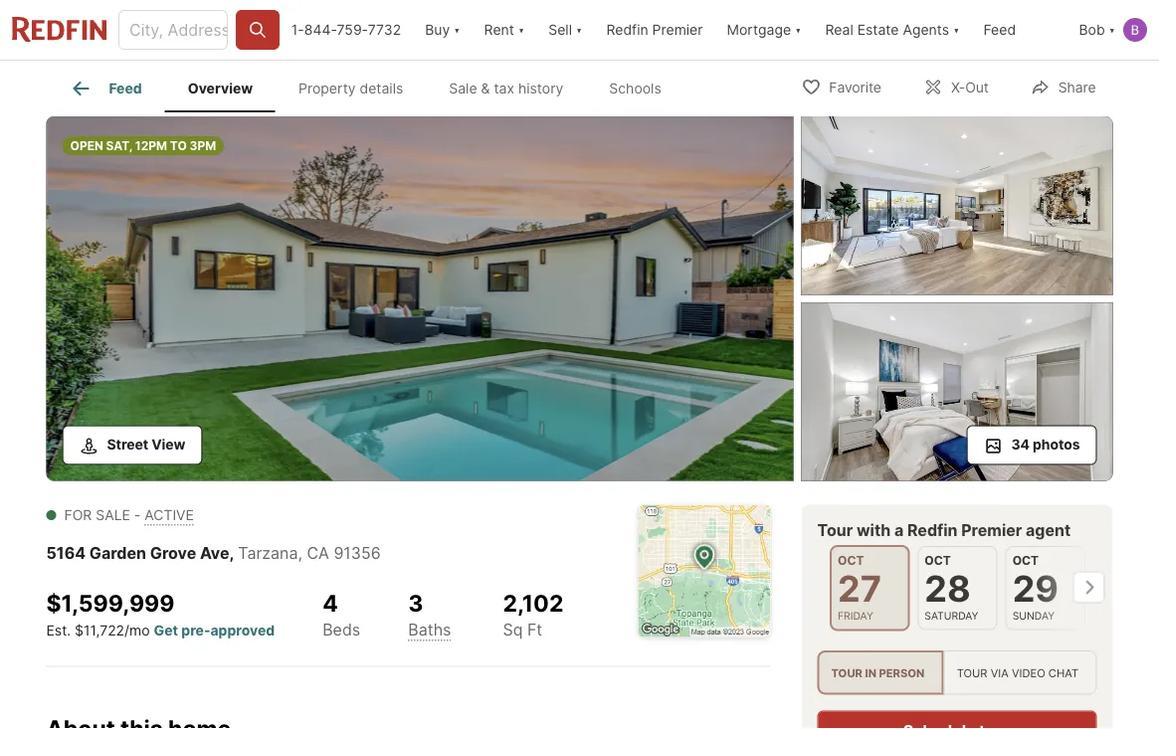 Task type: locate. For each thing, give the bounding box(es) containing it.
0 horizontal spatial premier
[[652, 21, 703, 38]]

,
[[229, 544, 234, 563], [298, 544, 302, 563]]

feed link
[[69, 77, 142, 100]]

pre-
[[181, 622, 210, 639]]

redfin right a
[[907, 521, 958, 540]]

premier inside button
[[652, 21, 703, 38]]

1-
[[291, 21, 304, 38]]

list box containing tour in person
[[817, 651, 1097, 695]]

3 oct from the left
[[1012, 553, 1038, 568]]

ca
[[307, 544, 329, 563]]

feed up sat,
[[109, 80, 142, 97]]

1 horizontal spatial feed
[[984, 21, 1016, 38]]

garden
[[89, 544, 146, 563]]

tour left the in
[[831, 666, 863, 680]]

▾ right buy
[[454, 21, 460, 38]]

get
[[154, 622, 178, 639]]

City, Address, School, Agent, ZIP search field
[[118, 10, 228, 50]]

x-out
[[951, 79, 989, 96]]

sale & tax history
[[449, 80, 564, 97]]

oct inside oct 29 sunday
[[1012, 553, 1038, 568]]

1-844-759-7732 link
[[291, 21, 401, 38]]

▾ for buy ▾
[[454, 21, 460, 38]]

▾ right bob
[[1109, 21, 1115, 38]]

0 vertical spatial redfin
[[606, 21, 648, 38]]

bob ▾
[[1079, 21, 1115, 38]]

oct down with
[[837, 553, 864, 568]]

▾ right sell
[[576, 21, 582, 38]]

5164 garden grove ave, tarzana, ca 91356 image
[[46, 116, 794, 481], [802, 116, 1113, 295], [802, 303, 1113, 481]]

oct inside oct 27 friday
[[837, 553, 864, 568]]

2 , from the left
[[298, 544, 302, 563]]

1 vertical spatial feed
[[109, 80, 142, 97]]

submit search image
[[248, 20, 268, 40]]

estate
[[857, 21, 899, 38]]

0 horizontal spatial feed
[[109, 80, 142, 97]]

▾ inside rent ▾ dropdown button
[[518, 21, 525, 38]]

favorite
[[829, 79, 882, 96]]

1 horizontal spatial oct
[[924, 553, 951, 568]]

▾ for rent ▾
[[518, 21, 525, 38]]

34
[[1011, 436, 1030, 453]]

open sat, 12pm to 3pm
[[70, 138, 216, 153]]

view
[[151, 436, 185, 453]]

premier left 'agent'
[[961, 521, 1022, 540]]

feed up out
[[984, 21, 1016, 38]]

premier up schools
[[652, 21, 703, 38]]

, left ca
[[298, 544, 302, 563]]

oct 28 saturday
[[924, 553, 978, 621]]

▾ inside sell ▾ dropdown button
[[576, 21, 582, 38]]

active link
[[144, 507, 194, 524]]

29
[[1012, 567, 1058, 610]]

▾ for sell ▾
[[576, 21, 582, 38]]

tour for tour via video chat
[[957, 666, 988, 680]]

tax
[[494, 80, 514, 97]]

ave
[[200, 544, 229, 563]]

active
[[144, 507, 194, 524]]

5164 garden grove ave , tarzana , ca 91356
[[46, 544, 381, 563]]

2 ▾ from the left
[[518, 21, 525, 38]]

0 vertical spatial premier
[[652, 21, 703, 38]]

sell ▾ button
[[537, 0, 594, 60]]

tab list
[[46, 61, 700, 112]]

1 oct from the left
[[837, 553, 864, 568]]

buy ▾ button
[[413, 0, 472, 60]]

0 horizontal spatial redfin
[[606, 21, 648, 38]]

sell ▾ button
[[549, 0, 582, 60]]

oct for 28
[[924, 553, 951, 568]]

sq
[[503, 620, 523, 640]]

$11,722
[[75, 622, 124, 639]]

premier
[[652, 21, 703, 38], [961, 521, 1022, 540]]

tour left with
[[817, 521, 853, 540]]

1 horizontal spatial premier
[[961, 521, 1022, 540]]

3 baths
[[408, 590, 451, 640]]

x-out button
[[906, 66, 1006, 107]]

oct down 'agent'
[[1012, 553, 1038, 568]]

1 horizontal spatial ,
[[298, 544, 302, 563]]

None button
[[829, 545, 909, 631], [917, 546, 997, 630], [1005, 546, 1085, 630], [829, 545, 909, 631], [917, 546, 997, 630], [1005, 546, 1085, 630]]

redfin premier
[[606, 21, 703, 38]]

3 ▾ from the left
[[576, 21, 582, 38]]

2 horizontal spatial oct
[[1012, 553, 1038, 568]]

5164
[[46, 544, 86, 563]]

get pre-approved link
[[154, 622, 275, 639]]

tour
[[817, 521, 853, 540], [831, 666, 863, 680], [957, 666, 988, 680]]

6 ▾ from the left
[[1109, 21, 1115, 38]]

mortgage ▾ button
[[715, 0, 813, 60]]

▾ right mortgage
[[795, 21, 802, 38]]

property details tab
[[276, 65, 426, 112]]

, left tarzana
[[229, 544, 234, 563]]

4 ▾ from the left
[[795, 21, 802, 38]]

0 vertical spatial feed
[[984, 21, 1016, 38]]

▾ right "rent"
[[518, 21, 525, 38]]

open
[[70, 138, 103, 153]]

agents
[[903, 21, 949, 38]]

tarzana
[[238, 544, 298, 563]]

7732
[[368, 21, 401, 38]]

sale
[[96, 507, 130, 524]]

real estate agents ▾ link
[[825, 0, 960, 60]]

agent
[[1026, 521, 1071, 540]]

tour with a redfin premier agent
[[817, 521, 1071, 540]]

12pm
[[135, 138, 167, 153]]

2 oct from the left
[[924, 553, 951, 568]]

for
[[64, 507, 92, 524]]

chat
[[1049, 666, 1079, 680]]

ft
[[527, 620, 542, 640]]

sell ▾
[[549, 21, 582, 38]]

1 vertical spatial premier
[[961, 521, 1022, 540]]

1 ▾ from the left
[[454, 21, 460, 38]]

oct down tour with a redfin premier agent
[[924, 553, 951, 568]]

street view button
[[62, 425, 202, 465]]

to
[[170, 138, 187, 153]]

1 vertical spatial redfin
[[907, 521, 958, 540]]

mortgage
[[727, 21, 791, 38]]

5 ▾ from the left
[[953, 21, 960, 38]]

▾ inside buy ▾ dropdown button
[[454, 21, 460, 38]]

redfin
[[606, 21, 648, 38], [907, 521, 958, 540]]

redfin premier button
[[594, 0, 715, 60]]

▾ right agents
[[953, 21, 960, 38]]

redfin up schools
[[606, 21, 648, 38]]

person
[[879, 666, 925, 680]]

2,102 sq ft
[[503, 590, 564, 640]]

1 , from the left
[[229, 544, 234, 563]]

rent ▾ button
[[472, 0, 537, 60]]

oct
[[837, 553, 864, 568], [924, 553, 951, 568], [1012, 553, 1038, 568]]

▾ inside mortgage ▾ dropdown button
[[795, 21, 802, 38]]

0 horizontal spatial ,
[[229, 544, 234, 563]]

0 horizontal spatial oct
[[837, 553, 864, 568]]

tour left via at right bottom
[[957, 666, 988, 680]]

photos
[[1033, 436, 1080, 453]]

list box
[[817, 651, 1097, 695]]

oct inside the oct 28 saturday
[[924, 553, 951, 568]]



Task type: describe. For each thing, give the bounding box(es) containing it.
rent
[[484, 21, 514, 38]]

street
[[107, 436, 148, 453]]

▾ for bob ▾
[[1109, 21, 1115, 38]]

property
[[299, 80, 356, 97]]

▾ inside real estate agents ▾ link
[[953, 21, 960, 38]]

1 horizontal spatial redfin
[[907, 521, 958, 540]]

street view
[[107, 436, 185, 453]]

sale & tax history tab
[[426, 65, 586, 112]]

3
[[408, 590, 423, 617]]

x-
[[951, 79, 965, 96]]

user photo image
[[1123, 18, 1147, 42]]

real estate agents ▾ button
[[813, 0, 972, 60]]

844-
[[304, 21, 337, 38]]

in
[[865, 666, 877, 680]]

rent ▾
[[484, 21, 525, 38]]

tour for tour with a redfin premier agent
[[817, 521, 853, 540]]

-
[[134, 507, 141, 524]]

next image
[[1073, 572, 1105, 604]]

favorite button
[[784, 66, 898, 107]]

oct 27 friday
[[837, 553, 881, 621]]

sat,
[[106, 138, 132, 153]]

tour in person
[[831, 666, 925, 680]]

27
[[837, 567, 881, 610]]

est.
[[46, 622, 71, 639]]

$1,599,999
[[46, 590, 175, 617]]

2,102
[[503, 590, 564, 617]]

share
[[1059, 79, 1096, 96]]

oct 29 sunday
[[1012, 553, 1058, 621]]

rent ▾ button
[[484, 0, 525, 60]]

via
[[991, 666, 1009, 680]]

4 beds
[[323, 590, 360, 640]]

a
[[895, 521, 904, 540]]

91356
[[334, 544, 381, 563]]

overview tab
[[165, 65, 276, 112]]

beds
[[323, 620, 360, 640]]

bob
[[1079, 21, 1105, 38]]

with
[[857, 521, 891, 540]]

history
[[518, 80, 564, 97]]

buy
[[425, 21, 450, 38]]

approved
[[210, 622, 275, 639]]

tab list containing feed
[[46, 61, 700, 112]]

grove
[[150, 544, 196, 563]]

out
[[965, 79, 989, 96]]

overview
[[188, 80, 253, 97]]

oct for 27
[[837, 553, 864, 568]]

buy ▾ button
[[425, 0, 460, 60]]

share button
[[1014, 66, 1113, 107]]

4
[[323, 590, 338, 617]]

&
[[481, 80, 490, 97]]

for sale - active
[[64, 507, 194, 524]]

baths link
[[408, 620, 451, 640]]

28
[[924, 567, 970, 610]]

schools tab
[[586, 65, 684, 112]]

redfin inside button
[[606, 21, 648, 38]]

3pm
[[190, 138, 216, 153]]

tour via video chat
[[957, 666, 1079, 680]]

34 photos
[[1011, 436, 1080, 453]]

real estate agents ▾
[[825, 21, 960, 38]]

buy ▾
[[425, 21, 460, 38]]

video
[[1012, 666, 1046, 680]]

▾ for mortgage ▾
[[795, 21, 802, 38]]

real
[[825, 21, 853, 38]]

mortgage ▾
[[727, 21, 802, 38]]

sell
[[549, 21, 572, 38]]

sale
[[449, 80, 477, 97]]

oct for 29
[[1012, 553, 1038, 568]]

tour for tour in person
[[831, 666, 863, 680]]

saturday
[[924, 609, 978, 621]]

feed inside tab list
[[109, 80, 142, 97]]

map entry image
[[638, 505, 771, 637]]

$1,599,999 est. $11,722 /mo get pre-approved
[[46, 590, 275, 639]]

759-
[[337, 21, 368, 38]]

mortgage ▾ button
[[727, 0, 802, 60]]

open sat, 12pm to 3pm link
[[46, 116, 794, 485]]

feed inside button
[[984, 21, 1016, 38]]

details
[[360, 80, 403, 97]]

sunday
[[1012, 609, 1054, 621]]

/mo
[[124, 622, 150, 639]]

feed button
[[972, 0, 1067, 60]]

friday
[[837, 609, 873, 621]]

property details
[[299, 80, 403, 97]]



Task type: vqa. For each thing, say whether or not it's contained in the screenshot.
topmost 16 Units
no



